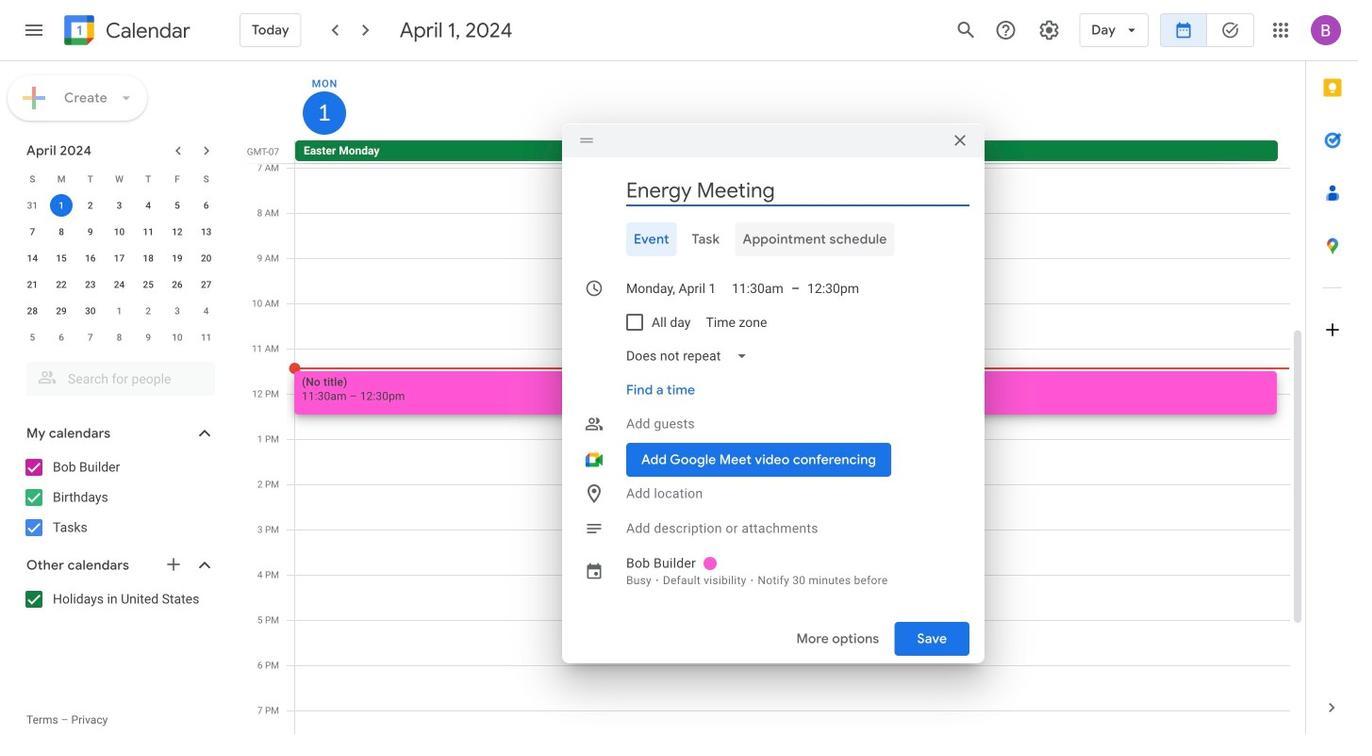 Task type: describe. For each thing, give the bounding box(es) containing it.
cell inside april 2024 grid
[[47, 192, 76, 219]]

settings menu image
[[1038, 19, 1060, 41]]

may 10 element
[[166, 326, 189, 349]]

row down 10 element at the top of page
[[18, 245, 221, 272]]

row down 24 element
[[18, 298, 221, 324]]

may 8 element
[[108, 326, 131, 349]]

12 element
[[166, 221, 189, 243]]

may 5 element
[[21, 326, 44, 349]]

Start date text field
[[626, 272, 717, 306]]

my calendars list
[[4, 453, 234, 543]]

row up 10 element at the top of page
[[18, 192, 221, 219]]

End time text field
[[808, 272, 859, 306]]

may 1 element
[[108, 300, 131, 323]]

march 31 element
[[21, 194, 44, 217]]

may 9 element
[[137, 326, 160, 349]]

may 11 element
[[195, 326, 218, 349]]

6 element
[[195, 194, 218, 217]]

9 element
[[79, 221, 102, 243]]

row down the 17 element
[[18, 272, 221, 298]]

28 element
[[21, 300, 44, 323]]

11 element
[[137, 221, 160, 243]]

17 element
[[108, 247, 131, 270]]

29 element
[[50, 300, 73, 323]]

10 element
[[108, 221, 131, 243]]

16 element
[[79, 247, 102, 270]]

may 3 element
[[166, 300, 189, 323]]

Search for people text field
[[38, 362, 204, 396]]

22 element
[[50, 274, 73, 296]]

20 element
[[195, 247, 218, 270]]

2 element
[[79, 194, 102, 217]]

7 element
[[21, 221, 44, 243]]

row up 'add title' 'text box'
[[287, 141, 1305, 163]]

8 element
[[50, 221, 73, 243]]

row up 3 element
[[18, 166, 221, 192]]

Start time text field
[[732, 272, 784, 306]]



Task type: vqa. For each thing, say whether or not it's contained in the screenshot.
JULY 4 Element
no



Task type: locate. For each thing, give the bounding box(es) containing it.
heading inside the calendar element
[[102, 19, 190, 42]]

may 2 element
[[137, 300, 160, 323]]

0 horizontal spatial tab list
[[577, 223, 970, 257]]

may 7 element
[[79, 326, 102, 349]]

19 element
[[166, 247, 189, 270]]

13 element
[[195, 221, 218, 243]]

may 6 element
[[50, 326, 73, 349]]

row down may 1 "element"
[[18, 324, 221, 351]]

add other calendars image
[[164, 556, 183, 574]]

23 element
[[79, 274, 102, 296]]

cell
[[47, 192, 76, 219]]

30 element
[[79, 300, 102, 323]]

1, today element
[[50, 194, 73, 217]]

18 element
[[137, 247, 160, 270]]

main drawer image
[[23, 19, 45, 41]]

None search field
[[0, 355, 234, 396]]

14 element
[[21, 247, 44, 270]]

april 2024 grid
[[18, 166, 221, 351]]

24 element
[[108, 274, 131, 296]]

heading
[[102, 19, 190, 42]]

monday, april 1, today element
[[303, 91, 346, 135]]

4 element
[[137, 194, 160, 217]]

25 element
[[137, 274, 160, 296]]

row
[[287, 141, 1305, 163], [18, 166, 221, 192], [18, 192, 221, 219], [18, 219, 221, 245], [18, 245, 221, 272], [18, 272, 221, 298], [18, 298, 221, 324], [18, 324, 221, 351]]

grid
[[241, 61, 1305, 735]]

None field
[[619, 340, 763, 373]]

tab list
[[1306, 61, 1358, 682], [577, 223, 970, 257]]

15 element
[[50, 247, 73, 270]]

to element
[[791, 281, 800, 296]]

may 4 element
[[195, 300, 218, 323]]

calendar element
[[60, 11, 190, 53]]

row group
[[18, 192, 221, 351]]

Add title text field
[[626, 176, 970, 205]]

5 element
[[166, 194, 189, 217]]

1 horizontal spatial tab list
[[1306, 61, 1358, 682]]

27 element
[[195, 274, 218, 296]]

26 element
[[166, 274, 189, 296]]

row up the 17 element
[[18, 219, 221, 245]]

21 element
[[21, 274, 44, 296]]

3 element
[[108, 194, 131, 217]]



